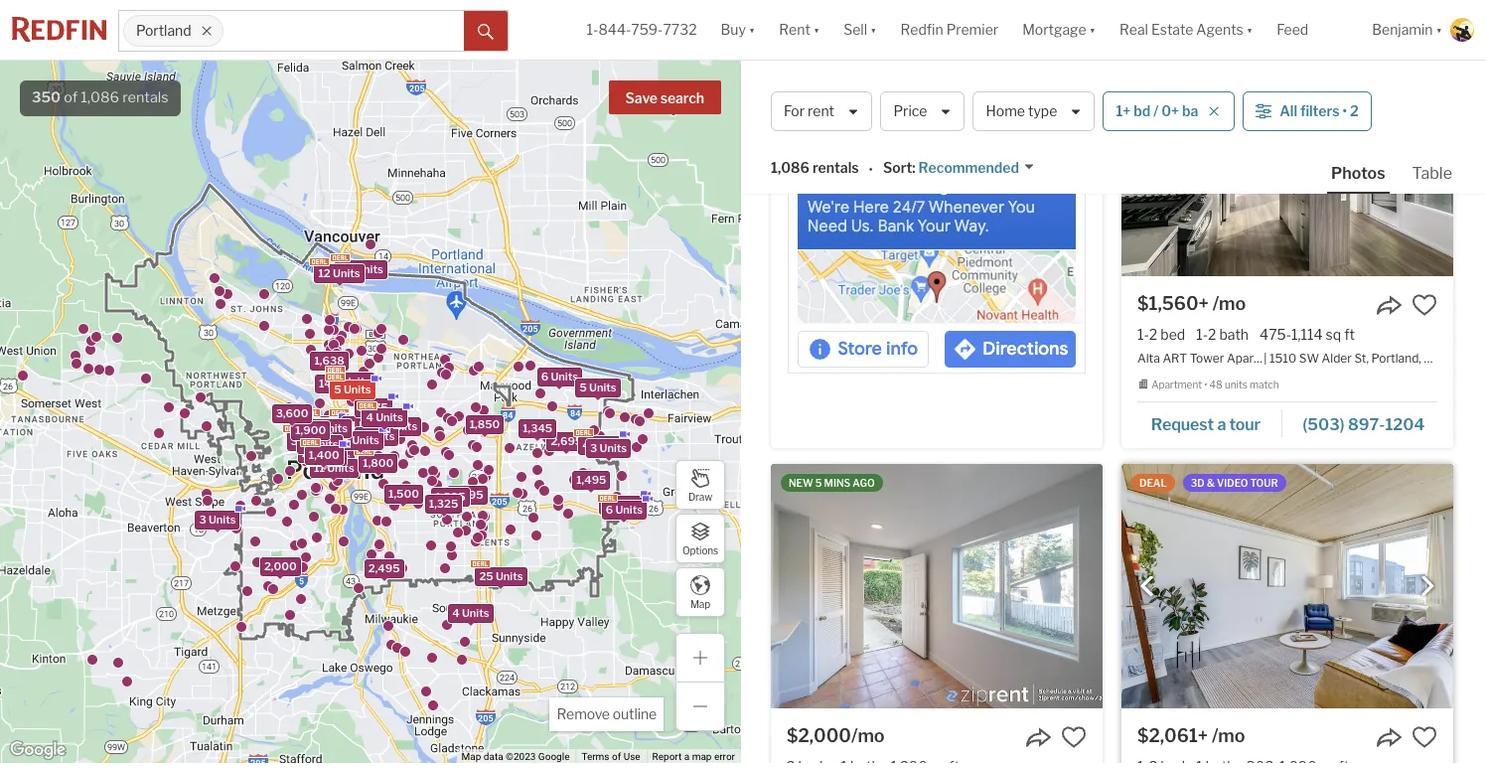 Task type: locate. For each thing, give the bounding box(es) containing it.
1 vertical spatial report
[[652, 751, 682, 762]]

of for terms
[[612, 751, 621, 762]]

sell ▾ button
[[832, 0, 889, 60]]

a left map
[[684, 751, 690, 762]]

▾ right mortgage
[[1090, 21, 1096, 38]]

apartments down 'redfin'
[[865, 80, 992, 106]]

buy ▾ button
[[721, 0, 756, 60]]

rent right "buy ▾"
[[779, 21, 811, 38]]

2 ▾ from the left
[[814, 21, 820, 38]]

2 horizontal spatial •
[[1343, 103, 1347, 120]]

1204
[[1386, 415, 1425, 434]]

19
[[375, 419, 388, 433]]

real estate agents ▾ link
[[1120, 0, 1253, 60]]

benjamin
[[1372, 21, 1433, 38]]

2 vertical spatial •
[[1205, 379, 1208, 391]]

search
[[661, 89, 705, 106]]

report inside button
[[1042, 109, 1072, 120]]

1 vertical spatial map
[[462, 751, 481, 762]]

google image
[[5, 737, 71, 763]]

11 left "7"
[[346, 418, 357, 432]]

2 down 1,900
[[302, 446, 309, 460]]

1 horizontal spatial 1,086
[[771, 159, 810, 176]]

1-844-759-7732
[[587, 21, 697, 38]]

premier
[[947, 21, 999, 38]]

photo of 3450 n williams ave, portland, or 97227 image
[[1122, 464, 1454, 708]]

submit search image
[[477, 24, 493, 39]]

favorite button image
[[1412, 292, 1438, 318]]

1 vertical spatial 11
[[314, 460, 325, 474]]

844-
[[599, 21, 631, 38]]

2 horizontal spatial 3
[[590, 441, 597, 455]]

0 horizontal spatial favorite button checkbox
[[1061, 724, 1087, 750]]

map left data
[[462, 751, 481, 762]]

0 vertical spatial apartments
[[865, 80, 992, 106]]

rentals inside 1,086 rentals •
[[813, 159, 859, 176]]

0 vertical spatial •
[[1343, 103, 1347, 120]]

1,086 inside 1,086 rentals •
[[771, 159, 810, 176]]

• right filters
[[1343, 103, 1347, 120]]

▾ right buy
[[749, 21, 756, 38]]

terms
[[582, 751, 610, 762]]

1 favorite button image from the left
[[1061, 724, 1087, 750]]

97205
[[1444, 351, 1483, 366]]

favorite button image
[[1061, 724, 1087, 750], [1412, 724, 1438, 750]]

|
[[1264, 351, 1267, 366]]

2 favorite button checkbox from the left
[[1412, 724, 1438, 750]]

5 units up 1,575 at left bottom
[[334, 382, 371, 396]]

0 horizontal spatial portland
[[136, 22, 191, 39]]

0 horizontal spatial rentals
[[122, 88, 169, 106]]

0 horizontal spatial 11
[[314, 460, 325, 474]]

5
[[334, 374, 341, 388], [580, 380, 587, 393], [334, 382, 341, 396], [302, 420, 309, 434], [816, 476, 822, 488]]

photo of 1510 sw alder st, portland, or 97205 image
[[1122, 32, 1454, 276]]

1 vertical spatial portland
[[771, 80, 861, 106]]

4
[[366, 410, 373, 424], [301, 436, 309, 450], [583, 438, 590, 451], [452, 606, 460, 620]]

0 horizontal spatial 1-
[[587, 21, 599, 38]]

475-
[[1260, 326, 1292, 343]]

12 units up 1,638
[[318, 266, 360, 280]]

48 down 16
[[300, 435, 315, 449]]

▾ for benjamin ▾
[[1436, 21, 1443, 38]]

12 left "7"
[[338, 417, 350, 431]]

0+
[[1162, 103, 1179, 120]]

2 horizontal spatial 3 units
[[590, 441, 627, 455]]

12 left '20'
[[318, 266, 331, 280]]

759-
[[631, 21, 663, 38]]

• inside 1,086 rentals •
[[869, 161, 873, 178]]

a inside button
[[1218, 415, 1226, 434]]

• inside button
[[1343, 103, 1347, 120]]

portland for portland apartments for rent
[[771, 80, 861, 106]]

1 vertical spatial 2 units
[[302, 446, 339, 460]]

2 horizontal spatial 1-
[[1197, 326, 1208, 343]]

rent ▾ button
[[767, 0, 832, 60]]

4 units up 7 units
[[366, 410, 403, 424]]

0 vertical spatial report
[[1042, 109, 1072, 120]]

map down the options
[[690, 598, 711, 610]]

/mo
[[1213, 293, 1246, 314], [852, 725, 885, 746], [1212, 725, 1246, 746]]

favorite button checkbox
[[1412, 292, 1438, 318]]

user photo image
[[1451, 18, 1475, 42]]

new
[[789, 476, 814, 488]]

12 units
[[318, 266, 360, 280], [338, 417, 380, 431], [309, 449, 351, 463]]

1,114
[[1292, 326, 1323, 343]]

0 horizontal spatial report
[[652, 751, 682, 762]]

1 horizontal spatial portland
[[771, 80, 861, 106]]

1 favorite button checkbox from the left
[[1061, 724, 1087, 750]]

• left sort
[[869, 161, 873, 178]]

▾ left sell
[[814, 21, 820, 38]]

of right the 350
[[64, 88, 78, 106]]

map data ©2023 google
[[462, 751, 570, 762]]

report
[[1042, 109, 1072, 120], [652, 751, 682, 762]]

20 units
[[339, 262, 383, 276]]

▾ right agents
[[1247, 21, 1253, 38]]

rent up "report ad"
[[1031, 80, 1081, 106]]

1+ bd / 0+ ba
[[1116, 103, 1199, 120]]

2 right filters
[[1350, 103, 1359, 120]]

2 units up 1,400
[[290, 427, 327, 441]]

11 units down 1,575 at left bottom
[[346, 418, 386, 432]]

▾ right sell
[[871, 21, 877, 38]]

0 vertical spatial rent
[[779, 21, 811, 38]]

4 units down 25
[[452, 606, 489, 620]]

apartment • 48 units match
[[1152, 379, 1279, 391]]

1 horizontal spatial favorite button image
[[1412, 724, 1438, 750]]

1 horizontal spatial rent
[[1031, 80, 1081, 106]]

1,638
[[314, 354, 344, 367]]

6
[[541, 369, 549, 383], [342, 433, 350, 446], [303, 439, 310, 453], [306, 449, 313, 463], [603, 497, 611, 511], [606, 503, 613, 517]]

0 vertical spatial a
[[1218, 415, 1226, 434]]

▾ for mortgage ▾
[[1090, 21, 1096, 38]]

apartments
[[865, 80, 992, 106], [1227, 351, 1294, 366]]

12 down 48 units
[[309, 449, 321, 463]]

0 horizontal spatial of
[[64, 88, 78, 106]]

1,800
[[363, 456, 394, 470]]

0 vertical spatial 1,086
[[81, 88, 119, 106]]

0 vertical spatial portland
[[136, 22, 191, 39]]

agents
[[1197, 21, 1244, 38]]

2 vertical spatial 12
[[309, 449, 321, 463]]

2,000
[[264, 559, 297, 573]]

all
[[1280, 103, 1298, 120]]

4 ▾ from the left
[[1090, 21, 1096, 38]]

▾ left user photo
[[1436, 21, 1443, 38]]

new 5 mins ago
[[789, 476, 875, 488]]

favorite button image for $2,061+ /mo
[[1412, 724, 1438, 750]]

of
[[64, 88, 78, 106], [612, 751, 621, 762]]

0 vertical spatial of
[[64, 88, 78, 106]]

0 horizontal spatial map
[[462, 751, 481, 762]]

1 horizontal spatial apartments
[[1227, 351, 1294, 366]]

0 horizontal spatial favorite button image
[[1061, 724, 1087, 750]]

12
[[318, 266, 331, 280], [338, 417, 350, 431], [309, 449, 321, 463]]

match
[[1250, 379, 1279, 391]]

1,395
[[436, 490, 466, 504]]

1 horizontal spatial 3 units
[[291, 433, 328, 447]]

map region
[[0, 0, 820, 763]]

mortgage ▾ button
[[1011, 0, 1108, 60]]

report a map error
[[652, 751, 735, 762]]

1- left 759-
[[587, 21, 599, 38]]

3 units
[[291, 433, 328, 447], [590, 441, 627, 455], [199, 512, 236, 526]]

1 horizontal spatial rentals
[[813, 159, 859, 176]]

bath
[[1220, 326, 1249, 343]]

redfin
[[901, 21, 944, 38]]

2 favorite button image from the left
[[1412, 724, 1438, 750]]

report for report a map error
[[652, 751, 682, 762]]

•
[[1343, 103, 1347, 120], [869, 161, 873, 178], [1205, 379, 1208, 391]]

48
[[1210, 379, 1223, 391], [300, 435, 315, 449]]

ad region
[[788, 126, 1086, 374]]

1,086 down for
[[771, 159, 810, 176]]

alder
[[1322, 351, 1352, 366]]

/mo for $2,061+ /mo
[[1212, 725, 1246, 746]]

0 horizontal spatial 48
[[300, 435, 315, 449]]

1- up tower
[[1197, 326, 1208, 343]]

1 horizontal spatial of
[[612, 751, 621, 762]]

9 up 48 units
[[309, 417, 317, 431]]

report ad
[[1042, 109, 1086, 120]]

0 vertical spatial 11 units
[[346, 418, 386, 432]]

data
[[484, 751, 503, 762]]

1 horizontal spatial 48
[[1210, 379, 1223, 391]]

1 vertical spatial a
[[684, 751, 690, 762]]

favorite button checkbox
[[1061, 724, 1087, 750], [1412, 724, 1438, 750]]

12 units down 48 units
[[309, 449, 351, 463]]

rentals right the 350
[[122, 88, 169, 106]]

1 vertical spatial 1,086
[[771, 159, 810, 176]]

1 vertical spatial of
[[612, 751, 621, 762]]

buy ▾
[[721, 21, 756, 38]]

0 vertical spatial 2 units
[[290, 427, 327, 441]]

11 down 48 units
[[314, 460, 325, 474]]

2 units down 1,900
[[302, 446, 339, 460]]

0 vertical spatial map
[[690, 598, 711, 610]]

recommended
[[919, 159, 1019, 176]]

48 left units at the right of page
[[1210, 379, 1223, 391]]

7732
[[663, 21, 697, 38]]

1 horizontal spatial a
[[1218, 415, 1226, 434]]

1,850
[[470, 417, 500, 431]]

11 units down 48 units
[[314, 460, 354, 474]]

12 units down 1,575 at left bottom
[[338, 417, 380, 431]]

1 horizontal spatial map
[[690, 598, 711, 610]]

1 horizontal spatial 1-
[[1138, 326, 1150, 343]]

1,086 right the 350
[[81, 88, 119, 106]]

1 horizontal spatial favorite button checkbox
[[1412, 724, 1438, 750]]

6 ▾ from the left
[[1436, 21, 1443, 38]]

rent
[[779, 21, 811, 38], [1031, 80, 1081, 106]]

475-1,114 sq ft
[[1260, 326, 1355, 343]]

0 vertical spatial rentals
[[122, 88, 169, 106]]

terms of use link
[[582, 751, 641, 762]]

remove 1+ bd / 0+ ba image
[[1209, 105, 1220, 117]]

report left map
[[652, 751, 682, 762]]

2 left bed
[[1150, 326, 1158, 343]]

• down tower
[[1205, 379, 1208, 391]]

report left ad on the top of the page
[[1042, 109, 1072, 120]]

1 horizontal spatial report
[[1042, 109, 1072, 120]]

save
[[626, 89, 658, 106]]

$1,560+ /mo
[[1138, 293, 1246, 314]]

of left use
[[612, 751, 621, 762]]

1 vertical spatial 48
[[300, 435, 315, 449]]

1 ▾ from the left
[[749, 21, 756, 38]]

0 horizontal spatial rent
[[779, 21, 811, 38]]

:
[[912, 159, 916, 176]]

11
[[346, 418, 357, 432], [314, 460, 325, 474]]

0 vertical spatial 12 units
[[318, 266, 360, 280]]

a left tour
[[1218, 415, 1226, 434]]

rentals down the advertisement
[[813, 159, 859, 176]]

1 vertical spatial rent
[[1031, 80, 1081, 106]]

1 vertical spatial rentals
[[813, 159, 859, 176]]

google
[[538, 751, 570, 762]]

1- up alta
[[1138, 326, 1150, 343]]

feed button
[[1265, 0, 1361, 60]]

mortgage ▾
[[1023, 21, 1096, 38]]

0 vertical spatial 11
[[346, 418, 357, 432]]

units
[[1225, 379, 1248, 391]]

0 horizontal spatial •
[[869, 161, 873, 178]]

favorite button checkbox for $2,000 /mo
[[1061, 724, 1087, 750]]

None search field
[[224, 11, 464, 51]]

3 ▾ from the left
[[871, 21, 877, 38]]

0 horizontal spatial 3
[[199, 512, 206, 526]]

▾
[[749, 21, 756, 38], [814, 21, 820, 38], [871, 21, 877, 38], [1090, 21, 1096, 38], [1247, 21, 1253, 38], [1436, 21, 1443, 38]]

next button image
[[1418, 576, 1438, 596]]

1 vertical spatial •
[[869, 161, 873, 178]]

video
[[1217, 476, 1248, 488]]

apartments up match
[[1227, 351, 1294, 366]]

0 horizontal spatial apartments
[[865, 80, 992, 106]]

price
[[894, 103, 928, 120]]

▾ for buy ▾
[[749, 21, 756, 38]]

0 horizontal spatial a
[[684, 751, 690, 762]]

map inside button
[[690, 598, 711, 610]]



Task type: describe. For each thing, give the bounding box(es) containing it.
all filters • 2 button
[[1243, 91, 1372, 131]]

2,495
[[368, 561, 400, 575]]

sw
[[1299, 351, 1320, 366]]

2 left bath
[[1208, 326, 1217, 343]]

3,600
[[276, 406, 309, 420]]

benjamin ▾
[[1372, 21, 1443, 38]]

0 vertical spatial 48
[[1210, 379, 1223, 391]]

remove portland image
[[201, 25, 213, 37]]

all filters • 2
[[1280, 103, 1359, 120]]

16 units
[[305, 421, 348, 435]]

897-
[[1348, 415, 1386, 434]]

• for filters
[[1343, 103, 1347, 120]]

1 vertical spatial 12
[[338, 417, 350, 431]]

save search button
[[609, 80, 721, 114]]

1,086 rentals •
[[771, 159, 873, 178]]

ad
[[1075, 109, 1086, 120]]

/
[[1154, 103, 1159, 120]]

estate
[[1152, 21, 1194, 38]]

(503) 897-1204 link
[[1283, 406, 1438, 440]]

real estate agents ▾
[[1120, 21, 1253, 38]]

5 ▾ from the left
[[1247, 21, 1253, 38]]

sell
[[844, 21, 868, 38]]

1- for 1-844-759-7732
[[587, 21, 599, 38]]

buy ▾ button
[[709, 0, 767, 60]]

alta
[[1138, 351, 1160, 366]]

mortgage ▾ button
[[1023, 0, 1096, 60]]

request a tour
[[1151, 415, 1261, 434]]

map for map data ©2023 google
[[462, 751, 481, 762]]

sell ▾
[[844, 21, 877, 38]]

rent inside dropdown button
[[779, 21, 811, 38]]

0 horizontal spatial 3 units
[[199, 512, 236, 526]]

/mo for $2,000 /mo
[[852, 725, 885, 746]]

error
[[714, 751, 735, 762]]

price button
[[881, 91, 965, 131]]

feed
[[1277, 21, 1309, 38]]

options
[[683, 544, 718, 556]]

redfin premier
[[901, 21, 999, 38]]

1-2 bath
[[1197, 326, 1249, 343]]

real estate agents ▾ button
[[1108, 0, 1265, 60]]

▾ for sell ▾
[[871, 21, 877, 38]]

or
[[1424, 351, 1442, 366]]

48 inside map region
[[300, 435, 315, 449]]

4 units down "16 units"
[[301, 436, 338, 450]]

0 vertical spatial 12
[[318, 266, 331, 280]]

3d
[[1191, 476, 1205, 488]]

table
[[1413, 164, 1453, 183]]

map button
[[676, 567, 725, 617]]

0 horizontal spatial 1,086
[[81, 88, 119, 106]]

1+ bd / 0+ ba button
[[1103, 91, 1235, 131]]

14
[[319, 376, 332, 390]]

photos
[[1332, 164, 1386, 183]]

photos button
[[1328, 163, 1409, 194]]

report ad button
[[1042, 109, 1086, 124]]

report for report ad
[[1042, 109, 1072, 120]]

1 horizontal spatial 11
[[346, 418, 357, 432]]

20
[[339, 262, 354, 276]]

terms of use
[[582, 751, 641, 762]]

previous button image
[[1138, 576, 1158, 596]]

▾ for rent ▾
[[814, 21, 820, 38]]

2 inside the all filters • 2 button
[[1350, 103, 1359, 120]]

st,
[[1355, 351, 1369, 366]]

filters
[[1301, 103, 1340, 120]]

deal
[[1140, 476, 1167, 488]]

1- for 1-2 bed
[[1138, 326, 1150, 343]]

real
[[1120, 21, 1149, 38]]

rent ▾
[[779, 21, 820, 38]]

rent
[[808, 103, 835, 120]]

2,095
[[452, 487, 483, 501]]

1,450
[[326, 426, 356, 440]]

portland for portland
[[136, 22, 191, 39]]

1,500
[[389, 486, 419, 500]]

tour
[[1230, 415, 1261, 434]]

favorite button image for $2,000 /mo
[[1061, 724, 1087, 750]]

of for 350
[[64, 88, 78, 106]]

alta art tower apartments
[[1138, 351, 1294, 366]]

portland,
[[1372, 351, 1422, 366]]

1 vertical spatial apartments
[[1227, 351, 1294, 366]]

redfin premier button
[[889, 0, 1011, 60]]

art
[[1163, 351, 1188, 366]]

for rent button
[[771, 91, 873, 131]]

for
[[996, 80, 1026, 106]]

3d & video tour
[[1191, 476, 1278, 488]]

apartment
[[1152, 379, 1202, 391]]

ba
[[1182, 103, 1199, 120]]

&
[[1207, 476, 1215, 488]]

350
[[32, 88, 61, 106]]

5 units up 48 units
[[302, 420, 339, 434]]

1,575
[[359, 400, 388, 414]]

4 units right 2,695
[[583, 438, 620, 451]]

2 left 16
[[290, 427, 297, 441]]

a for tour
[[1218, 415, 1226, 434]]

1- for 1-2 bath
[[1197, 326, 1208, 343]]

1-844-759-7732 link
[[587, 21, 697, 38]]

portland apartments for rent
[[771, 80, 1081, 106]]

advertisement
[[788, 105, 871, 120]]

1,345
[[523, 421, 553, 435]]

map for map
[[690, 598, 711, 610]]

a for map
[[684, 751, 690, 762]]

1 vertical spatial 11 units
[[314, 460, 354, 474]]

buy
[[721, 21, 746, 38]]

favorite button checkbox for $2,061+ /mo
[[1412, 724, 1438, 750]]

remove outline button
[[550, 698, 664, 731]]

5 units up 2,695
[[580, 380, 617, 393]]

• for rentals
[[869, 161, 873, 178]]

tower
[[1190, 351, 1225, 366]]

1510
[[1270, 351, 1297, 366]]

ft
[[1345, 326, 1355, 343]]

9 up 1,400
[[306, 426, 313, 440]]

report a map error link
[[652, 751, 735, 762]]

2 vertical spatial 12 units
[[309, 449, 351, 463]]

home type
[[986, 103, 1058, 120]]

1 vertical spatial 12 units
[[338, 417, 380, 431]]

7
[[359, 429, 365, 443]]

photo of 3827 sw dolph ct, portland, or 97219 image
[[771, 464, 1103, 708]]

1-2 bed
[[1138, 326, 1186, 343]]

table button
[[1409, 163, 1457, 192]]

tour
[[1250, 476, 1278, 488]]

(503)
[[1303, 415, 1345, 434]]

1 horizontal spatial 3
[[291, 433, 298, 447]]

5 units right 14
[[334, 374, 371, 388]]

7 units
[[359, 429, 395, 443]]

draw button
[[676, 460, 725, 510]]

1 horizontal spatial •
[[1205, 379, 1208, 391]]

19 units
[[375, 419, 417, 433]]

/mo for $1,560+ /mo
[[1213, 293, 1246, 314]]

request a tour button
[[1138, 408, 1283, 438]]

draw
[[689, 490, 712, 502]]

14 units
[[319, 376, 361, 390]]



Task type: vqa. For each thing, say whether or not it's contained in the screenshot.
3rd Public from the bottom of the page
no



